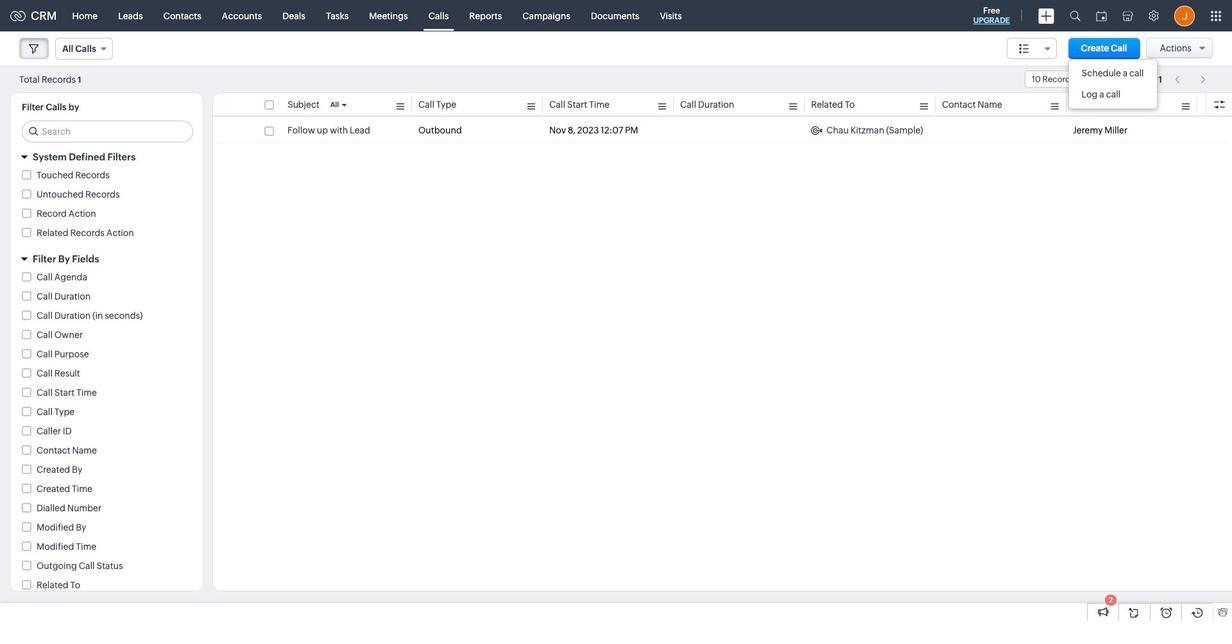 Task type: vqa. For each thing, say whether or not it's contained in the screenshot.
button
no



Task type: locate. For each thing, give the bounding box(es) containing it.
create menu element
[[1031, 0, 1062, 31]]

profile image
[[1175, 5, 1195, 26]]

size image
[[1019, 43, 1029, 55]]

Search text field
[[22, 121, 193, 142]]

profile element
[[1167, 0, 1203, 31]]

search element
[[1062, 0, 1089, 31]]

navigation
[[1169, 70, 1213, 89]]

None field
[[55, 38, 113, 60], [1007, 38, 1057, 59], [1025, 71, 1127, 88], [55, 38, 113, 60], [1025, 71, 1127, 88]]



Task type: describe. For each thing, give the bounding box(es) containing it.
none field the size
[[1007, 38, 1057, 59]]

search image
[[1070, 10, 1081, 21]]

calendar image
[[1096, 11, 1107, 21]]

logo image
[[10, 11, 26, 21]]

create menu image
[[1039, 8, 1055, 23]]



